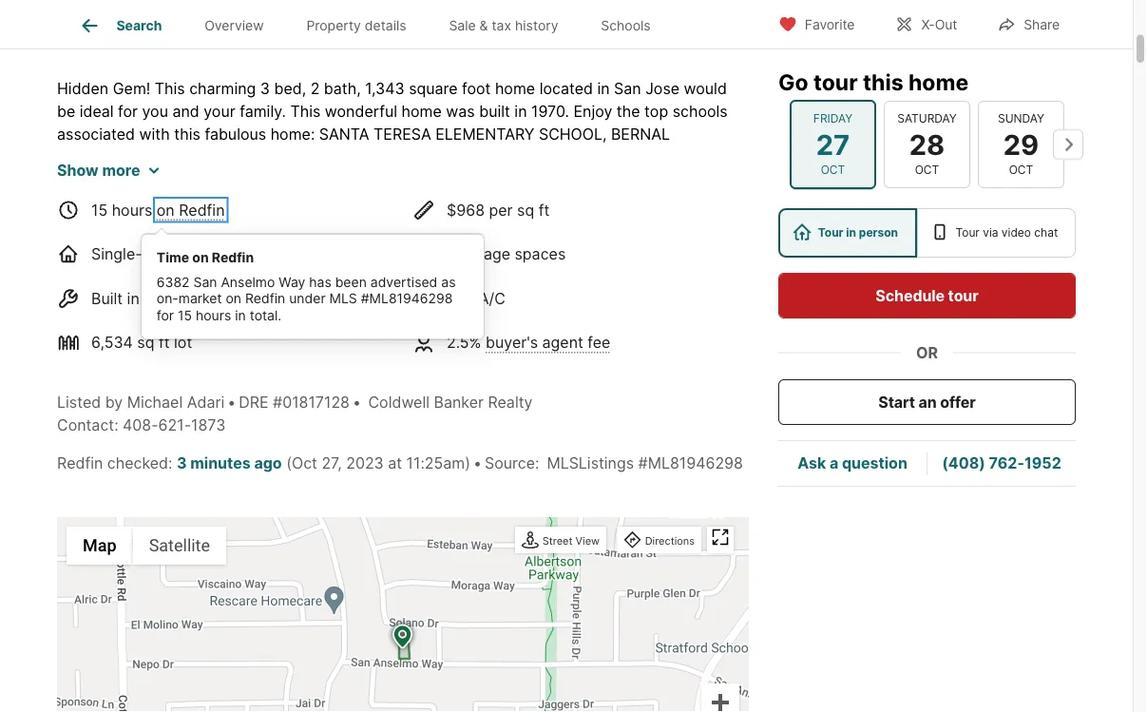 Task type: locate. For each thing, give the bounding box(es) containing it.
home up built
[[495, 79, 535, 97]]

gem!
[[113, 79, 150, 97]]

and up add
[[455, 170, 482, 189]]

sq right 6,534
[[137, 333, 155, 352]]

2 tour from the left
[[956, 226, 980, 240]]

1 oct from the left
[[821, 163, 846, 177]]

#
[[273, 392, 283, 411], [639, 453, 648, 472]]

1 horizontal spatial teresa
[[374, 124, 431, 143]]

0 horizontal spatial 15
[[91, 200, 108, 219]]

tour down "kids"
[[111, 238, 140, 257]]

tour left person
[[818, 226, 844, 240]]

school, down fabulous
[[171, 147, 239, 166]]

sq right per
[[517, 200, 535, 219]]

saturday 28 oct
[[898, 111, 957, 177]]

2 vertical spatial this
[[174, 124, 201, 143]]

by inside hidden gem! this charming 3 bed, 2 bath, 1,343 square foot home located in san jose would be ideal for you and your family. this wonderful home was built in 1970. enjoy the top schools associated with this fabulous home: santa teresa elementary school, bernal intermediate school, santa teresa high school. the kitchen features an attractive island that is ideal for entertaining. enjoy the ambience and the warmth provided by the home's fireplace. the stainless steel appliances in the kitchen add to the space's elegant atmosphere. keep the kids entertained for hours with the beautiful backyard and pool area. contact me for a private tour today!
[[641, 170, 658, 189]]

0 horizontal spatial an
[[626, 147, 644, 166]]

1 horizontal spatial on
[[192, 249, 209, 266]]

0 vertical spatial ideal
[[80, 102, 114, 120]]

area.
[[583, 216, 618, 234]]

about
[[57, 19, 123, 45]]

2 horizontal spatial tour
[[949, 286, 979, 305]]

15 down market at the top
[[178, 307, 192, 323]]

0 vertical spatial teresa
[[374, 124, 431, 143]]

0 horizontal spatial enjoy
[[310, 170, 349, 189]]

next image
[[1054, 129, 1084, 160]]

hours inside time on redfin 6382 san anselmo way has been advertised as on-market on redfin under mls #ml81946298 for 15 hours in total.
[[196, 307, 231, 323]]

0 horizontal spatial with
[[139, 124, 170, 143]]

oct for 27
[[821, 163, 846, 177]]

1 horizontal spatial san
[[614, 79, 642, 97]]

2023
[[346, 453, 384, 472]]

1 vertical spatial 15
[[178, 307, 192, 323]]

adari
[[187, 392, 225, 411]]

oct for 28
[[915, 163, 940, 177]]

tour up friday
[[814, 68, 858, 95]]

0 horizontal spatial santa
[[243, 147, 293, 166]]

None button
[[790, 100, 877, 189], [884, 101, 971, 188], [978, 101, 1065, 188], [790, 100, 877, 189], [884, 101, 971, 188], [978, 101, 1065, 188]]

oct inside saturday 28 oct
[[915, 163, 940, 177]]

tour for tour in person
[[818, 226, 844, 240]]

and right you
[[173, 102, 199, 120]]

in right located
[[598, 79, 610, 97]]

ideal
[[80, 102, 114, 120], [152, 170, 186, 189]]

by up 'contact:'
[[105, 392, 123, 411]]

1 vertical spatial enjoy
[[310, 170, 349, 189]]

satellite
[[149, 536, 210, 556]]

1952
[[1025, 454, 1062, 473]]

tour inside button
[[949, 286, 979, 305]]

a inside hidden gem! this charming 3 bed, 2 bath, 1,343 square foot home located in san jose would be ideal for you and your family. this wonderful home was built in 1970. enjoy the top schools associated with this fabulous home: santa teresa elementary school, bernal intermediate school, santa teresa high school. the kitchen features an attractive island that is ideal for entertaining. enjoy the ambience and the warmth provided by the home's fireplace. the stainless steel appliances in the kitchen add to the space's elegant atmosphere. keep the kids entertained for hours with the beautiful backyard and pool area. contact me for a private tour today!
[[734, 216, 743, 234]]

0 horizontal spatial 2
[[311, 79, 320, 97]]

tour for schedule
[[949, 286, 979, 305]]

2 horizontal spatial on
[[226, 290, 242, 306]]

oct down 28
[[915, 163, 940, 177]]

2 vertical spatial and
[[516, 216, 543, 234]]

0 vertical spatial 15
[[91, 200, 108, 219]]

warmth
[[514, 170, 569, 189]]

on right time
[[192, 249, 209, 266]]

as
[[441, 274, 456, 290]]

school.
[[402, 147, 470, 166]]

tour
[[818, 226, 844, 240], [956, 226, 980, 240]]

share button
[[982, 4, 1076, 43]]

0 vertical spatial and
[[173, 102, 199, 120]]

1 horizontal spatial tour
[[956, 226, 980, 240]]

on right "kids"
[[157, 200, 175, 219]]

been
[[335, 274, 367, 290]]

home up charming
[[174, 19, 234, 45]]

for right me
[[710, 216, 730, 234]]

contact:
[[57, 415, 118, 434]]

1 horizontal spatial oct
[[915, 163, 940, 177]]

san up market at the top
[[193, 274, 217, 290]]

jose
[[646, 79, 680, 97]]

sale & tax history tab
[[428, 3, 580, 48]]

1 vertical spatial this
[[290, 102, 321, 120]]

home down "square"
[[402, 102, 442, 120]]

2 horizontal spatial oct
[[1010, 163, 1034, 177]]

0 horizontal spatial ft
[[159, 333, 170, 352]]

an left the offer
[[919, 393, 937, 411]]

this left fabulous
[[174, 124, 201, 143]]

15
[[91, 200, 108, 219], [178, 307, 192, 323]]

0 horizontal spatial a
[[734, 216, 743, 234]]

1 horizontal spatial tour
[[814, 68, 858, 95]]

0 vertical spatial the
[[474, 147, 502, 166]]

hours down the is
[[112, 200, 152, 219]]

1 horizontal spatial the
[[474, 147, 502, 166]]

mlslistings
[[547, 453, 634, 472]]

listed
[[57, 392, 101, 411]]

school, up features at the top of page
[[539, 124, 607, 143]]

0 vertical spatial #
[[273, 392, 283, 411]]

for inside time on redfin 6382 san anselmo way has been advertised as on-market on redfin under mls #ml81946298 for 15 hours in total.
[[157, 307, 174, 323]]

ft left 'lot'
[[159, 333, 170, 352]]

hours inside hidden gem! this charming 3 bed, 2 bath, 1,343 square foot home located in san jose would be ideal for you and your family. this wonderful home was built in 1970. enjoy the top schools associated with this fabulous home: santa teresa elementary school, bernal intermediate school, santa teresa high school. the kitchen features an attractive island that is ideal for entertaining. enjoy the ambience and the warmth provided by the home's fireplace. the stainless steel appliances in the kitchen add to the space's elegant atmosphere. keep the kids entertained for hours with the beautiful backyard and pool area. contact me for a private tour today!
[[271, 216, 311, 234]]

0 horizontal spatial on
[[157, 200, 175, 219]]

•
[[227, 392, 236, 411], [353, 392, 361, 411], [474, 453, 482, 472]]

home up saturday
[[909, 68, 969, 95]]

in left person
[[847, 226, 857, 240]]

list box containing tour in person
[[779, 208, 1076, 258]]

0 horizontal spatial by
[[105, 392, 123, 411]]

0 vertical spatial school,
[[539, 124, 607, 143]]

on down anselmo
[[226, 290, 242, 306]]

oct down 27
[[821, 163, 846, 177]]

kitchen
[[506, 147, 558, 166], [392, 193, 444, 211]]

an down 'bernal'
[[626, 147, 644, 166]]

enjoy up appliances
[[310, 170, 349, 189]]

ft
[[539, 200, 550, 219], [159, 333, 170, 352]]

the down "elementary"
[[474, 147, 502, 166]]

ideal up associated
[[80, 102, 114, 120]]

hours down market at the top
[[196, 307, 231, 323]]

for up stainless
[[191, 170, 211, 189]]

with down appliances
[[315, 216, 346, 234]]

2 horizontal spatial this
[[863, 68, 904, 95]]

schedule tour
[[876, 286, 979, 305]]

elegant
[[586, 193, 639, 211]]

in inside option
[[847, 226, 857, 240]]

and up spaces at the left
[[516, 216, 543, 234]]

this right the about
[[128, 19, 169, 45]]

realty
[[488, 392, 533, 411]]

0 horizontal spatial 3
[[177, 453, 187, 472]]

with
[[139, 124, 170, 143], [315, 216, 346, 234]]

family
[[142, 245, 185, 263]]

kitchen up warmth
[[506, 147, 558, 166]]

tour for go
[[814, 68, 858, 95]]

today!
[[144, 238, 189, 257]]

0 vertical spatial 3
[[260, 79, 270, 97]]

friday
[[814, 111, 853, 125]]

(408) 762-1952
[[943, 454, 1062, 473]]

oct inside friday 27 oct
[[821, 163, 846, 177]]

redfin up anselmo
[[212, 249, 254, 266]]

762-
[[989, 454, 1025, 473]]

map region
[[50, 405, 781, 712]]

a right ask at the bottom of the page
[[830, 454, 839, 473]]

0 vertical spatial this
[[128, 19, 169, 45]]

1 vertical spatial san
[[193, 274, 217, 290]]

1 horizontal spatial 15
[[178, 307, 192, 323]]

view
[[576, 535, 600, 547]]

1 horizontal spatial 3
[[260, 79, 270, 97]]

street
[[543, 535, 573, 547]]

0 horizontal spatial this
[[155, 79, 185, 97]]

contact
[[622, 216, 680, 234]]

1,343
[[365, 79, 405, 97]]

for down "on-"
[[157, 307, 174, 323]]

3
[[260, 79, 270, 97], [177, 453, 187, 472]]

hours down appliances
[[271, 216, 311, 234]]

• right 01817128
[[353, 392, 361, 411]]

advertised
[[371, 274, 438, 290]]

3 down 621-
[[177, 453, 187, 472]]

space's
[[527, 193, 582, 211]]

1 horizontal spatial a
[[830, 454, 839, 473]]

home's
[[690, 170, 742, 189]]

1 horizontal spatial with
[[315, 216, 346, 234]]

0 vertical spatial by
[[641, 170, 658, 189]]

attractive
[[648, 147, 716, 166]]

this
[[155, 79, 185, 97], [290, 102, 321, 120]]

1 vertical spatial ft
[[159, 333, 170, 352]]

in left total.
[[235, 307, 246, 323]]

2 vertical spatial tour
[[949, 286, 979, 305]]

0 vertical spatial a
[[734, 216, 743, 234]]

1 vertical spatial tour
[[111, 238, 140, 257]]

0 vertical spatial santa
[[319, 124, 370, 143]]

entertained
[[159, 216, 242, 234]]

the up 'beautiful'
[[364, 193, 388, 211]]

1 vertical spatial this
[[863, 68, 904, 95]]

2 up as on the left of the page
[[447, 245, 456, 263]]

ft down warmth
[[539, 200, 550, 219]]

in right "built"
[[127, 289, 140, 307]]

0 vertical spatial san
[[614, 79, 642, 97]]

0 vertical spatial tour
[[814, 68, 858, 95]]

santa down wonderful
[[319, 124, 370, 143]]

under
[[289, 290, 326, 306]]

0 vertical spatial this
[[155, 79, 185, 97]]

teresa up high
[[374, 124, 431, 143]]

(408) 762-1952 link
[[943, 454, 1062, 473]]

menu bar
[[67, 527, 226, 565]]

1 vertical spatial with
[[315, 216, 346, 234]]

• left source:
[[474, 453, 482, 472]]

associated
[[57, 124, 135, 143]]

with down you
[[139, 124, 170, 143]]

home
[[174, 19, 234, 45], [909, 68, 969, 95], [495, 79, 535, 97], [402, 102, 442, 120]]

1 horizontal spatial by
[[641, 170, 658, 189]]

tour right schedule
[[949, 286, 979, 305]]

3 inside hidden gem! this charming 3 bed, 2 bath, 1,343 square foot home located in san jose would be ideal for you and your family. this wonderful home was built in 1970. enjoy the top schools associated with this fabulous home: santa teresa elementary school, bernal intermediate school, santa teresa high school. the kitchen features an attractive island that is ideal for entertaining. enjoy the ambience and the warmth provided by the home's fireplace. the stainless steel appliances in the kitchen add to the space's elegant atmosphere. keep the kids entertained for hours with the beautiful backyard and pool area. contact me for a private tour today!
[[260, 79, 270, 97]]

in
[[598, 79, 610, 97], [515, 102, 527, 120], [347, 193, 360, 211], [847, 226, 857, 240], [127, 289, 140, 307], [235, 307, 246, 323]]

fee
[[588, 333, 611, 352]]

0 horizontal spatial san
[[193, 274, 217, 290]]

video
[[1002, 226, 1032, 240]]

dre
[[239, 392, 269, 411]]

teresa down home:
[[298, 147, 355, 166]]

1 vertical spatial an
[[919, 393, 937, 411]]

1 horizontal spatial sq
[[517, 200, 535, 219]]

2 horizontal spatial hours
[[271, 216, 311, 234]]

a right me
[[734, 216, 743, 234]]

1 horizontal spatial hours
[[196, 307, 231, 323]]

11:25am)
[[407, 453, 471, 472]]

tour left via
[[956, 226, 980, 240]]

the down the is
[[128, 193, 155, 211]]

• left dre
[[227, 392, 236, 411]]

schools
[[673, 102, 728, 120]]

tour in person option
[[779, 208, 917, 258]]

question
[[842, 454, 908, 473]]

this up home:
[[290, 102, 321, 120]]

this up saturday
[[863, 68, 904, 95]]

a
[[734, 216, 743, 234], [830, 454, 839, 473]]

for down steel
[[246, 216, 266, 234]]

property details tab
[[285, 3, 428, 48]]

listed by michael adari • dre # 01817128 • coldwell banker realty
[[57, 392, 533, 411]]

redfin down 'contact:'
[[57, 453, 103, 472]]

0 horizontal spatial school,
[[171, 147, 239, 166]]

0 horizontal spatial kitchen
[[392, 193, 444, 211]]

oct down 29
[[1010, 163, 1034, 177]]

0 horizontal spatial the
[[128, 193, 155, 211]]

1 vertical spatial the
[[128, 193, 155, 211]]

15 down that
[[91, 200, 108, 219]]

appliances
[[266, 193, 343, 211]]

redfin
[[179, 200, 225, 219], [212, 249, 254, 266], [245, 290, 286, 306], [57, 453, 103, 472]]

tour via video chat option
[[917, 208, 1076, 258]]

you
[[142, 102, 168, 120]]

hidden
[[57, 79, 109, 97]]

3 up family.
[[260, 79, 270, 97]]

top
[[645, 102, 669, 120]]

# right mlslistings
[[639, 453, 648, 472]]

at
[[388, 453, 402, 472]]

1 horizontal spatial enjoy
[[574, 102, 613, 120]]

go
[[779, 68, 809, 95]]

tour inside option
[[818, 226, 844, 240]]

0 vertical spatial 2
[[311, 79, 320, 97]]

0 horizontal spatial this
[[128, 19, 169, 45]]

a/c
[[479, 289, 506, 307]]

source:
[[485, 453, 540, 472]]

oct inside sunday 29 oct
[[1010, 163, 1034, 177]]

2 right bed,
[[311, 79, 320, 97]]

15 inside time on redfin 6382 san anselmo way has been advertised as on-market on redfin under mls #ml81946298 for 15 hours in total.
[[178, 307, 192, 323]]

kitchen down ambience
[[392, 193, 444, 211]]

1 tour from the left
[[818, 226, 844, 240]]

0 horizontal spatial hours
[[112, 200, 152, 219]]

tour
[[814, 68, 858, 95], [111, 238, 140, 257], [949, 286, 979, 305]]

an
[[626, 147, 644, 166], [919, 393, 937, 411]]

list box
[[779, 208, 1076, 258]]

3 oct from the left
[[1010, 163, 1034, 177]]

enjoy
[[574, 102, 613, 120], [310, 170, 349, 189]]

on redfin
[[157, 200, 225, 219]]

ideal right the is
[[152, 170, 186, 189]]

2 oct from the left
[[915, 163, 940, 177]]

0 horizontal spatial tour
[[818, 226, 844, 240]]

that
[[103, 170, 132, 189]]

enjoy down located
[[574, 102, 613, 120]]

0 horizontal spatial sq
[[137, 333, 155, 352]]

offer
[[941, 393, 976, 411]]

1 horizontal spatial this
[[174, 124, 201, 143]]

1 vertical spatial #
[[639, 453, 648, 472]]

# right dre
[[273, 392, 283, 411]]

by down 'attractive'
[[641, 170, 658, 189]]

0 horizontal spatial tour
[[111, 238, 140, 257]]

1 horizontal spatial #
[[639, 453, 648, 472]]

0 horizontal spatial oct
[[821, 163, 846, 177]]

sq
[[517, 200, 535, 219], [137, 333, 155, 352]]

1 vertical spatial ideal
[[152, 170, 186, 189]]

1 vertical spatial teresa
[[298, 147, 355, 166]]

san left jose
[[614, 79, 642, 97]]

0 vertical spatial ft
[[539, 200, 550, 219]]

tab list
[[57, 0, 688, 48]]

tour inside hidden gem! this charming 3 bed, 2 bath, 1,343 square foot home located in san jose would be ideal for you and your family. this wonderful home was built in 1970. enjoy the top schools associated with this fabulous home: santa teresa elementary school, bernal intermediate school, santa teresa high school. the kitchen features an attractive island that is ideal for entertaining. enjoy the ambience and the warmth provided by the home's fireplace. the stainless steel appliances in the kitchen add to the space's elegant atmosphere. keep the kids entertained for hours with the beautiful backyard and pool area. contact me for a private tour today!
[[111, 238, 140, 257]]

tour inside option
[[956, 226, 980, 240]]

6382
[[157, 274, 190, 290]]

2 inside hidden gem! this charming 3 bed, 2 bath, 1,343 square foot home located in san jose would be ideal for you and your family. this wonderful home was built in 1970. enjoy the top schools associated with this fabulous home: santa teresa elementary school, bernal intermediate school, santa teresa high school. the kitchen features an attractive island that is ideal for entertaining. enjoy the ambience and the warmth provided by the home's fireplace. the stainless steel appliances in the kitchen add to the space's elegant atmosphere. keep the kids entertained for hours with the beautiful backyard and pool area. contact me for a private tour today!
[[311, 79, 320, 97]]

this up you
[[155, 79, 185, 97]]

the down high
[[353, 170, 377, 189]]

1 vertical spatial sq
[[137, 333, 155, 352]]

santa up 'entertaining.' in the top left of the page
[[243, 147, 293, 166]]



Task type: describe. For each thing, give the bounding box(es) containing it.
for down gem!
[[118, 102, 138, 120]]

x-
[[922, 17, 935, 33]]

redfin checked: 3 minutes ago (oct 27, 2023 at 11:25am) • source: mlslistings # ml81946298
[[57, 453, 744, 472]]

atmosphere.
[[644, 193, 734, 211]]

1 vertical spatial on
[[192, 249, 209, 266]]

x-out
[[922, 17, 958, 33]]

0 horizontal spatial #
[[273, 392, 283, 411]]

schools tab
[[580, 3, 672, 48]]

san inside hidden gem! this charming 3 bed, 2 bath, 1,343 square foot home located in san jose would be ideal for you and your family. this wonderful home was built in 1970. enjoy the top schools associated with this fabulous home: santa teresa elementary school, bernal intermediate school, santa teresa high school. the kitchen features an attractive island that is ideal for entertaining. enjoy the ambience and the warmth provided by the home's fireplace. the stainless steel appliances in the kitchen add to the space's elegant atmosphere. keep the kids entertained for hours with the beautiful backyard and pool area. contact me for a private tour today!
[[614, 79, 642, 97]]

oct for 29
[[1010, 163, 1034, 177]]

ago
[[254, 453, 282, 472]]

in right appliances
[[347, 193, 360, 211]]

the down fireplace.
[[98, 216, 121, 234]]

favorite button
[[762, 4, 871, 43]]

0 horizontal spatial teresa
[[298, 147, 355, 166]]

show
[[57, 160, 99, 179]]

(408)
[[943, 454, 986, 473]]

or
[[917, 343, 939, 362]]

0 horizontal spatial •
[[227, 392, 236, 411]]

family.
[[240, 102, 286, 120]]

0 vertical spatial sq
[[517, 200, 535, 219]]

1970
[[144, 289, 178, 307]]

in right built
[[515, 102, 527, 120]]

2.5% buyer's agent fee
[[447, 333, 611, 352]]

start an offer button
[[779, 379, 1076, 425]]

on-
[[157, 290, 179, 306]]

has
[[447, 289, 475, 307]]

time
[[157, 249, 189, 266]]

1873
[[191, 415, 226, 434]]

me
[[684, 216, 706, 234]]

the up 'bernal'
[[617, 102, 641, 120]]

1 horizontal spatial ideal
[[152, 170, 186, 189]]

person
[[859, 226, 899, 240]]

located
[[540, 79, 593, 97]]

go tour this home
[[779, 68, 969, 95]]

0 horizontal spatial and
[[173, 102, 199, 120]]

single-
[[91, 245, 142, 263]]

via
[[983, 226, 999, 240]]

intermediate
[[57, 147, 167, 166]]

x-out button
[[879, 4, 974, 43]]

redfin left steel
[[179, 200, 225, 219]]

27,
[[322, 453, 342, 472]]

in inside time on redfin 6382 san anselmo way has been advertised as on-market on redfin under mls #ml81946298 for 15 hours in total.
[[235, 307, 246, 323]]

2 horizontal spatial •
[[474, 453, 482, 472]]

overview tab
[[183, 3, 285, 48]]

this inside hidden gem! this charming 3 bed, 2 bath, 1,343 square foot home located in san jose would be ideal for you and your family. this wonderful home was built in 1970. enjoy the top schools associated with this fabulous home: santa teresa elementary school, bernal intermediate school, santa teresa high school. the kitchen features an attractive island that is ideal for entertaining. enjoy the ambience and the warmth provided by the home's fireplace. the stainless steel appliances in the kitchen add to the space's elegant atmosphere. keep the kids entertained for hours with the beautiful backyard and pool area. contact me for a private tour today!
[[174, 124, 201, 143]]

the right the to
[[499, 193, 523, 211]]

29
[[1004, 128, 1039, 161]]

stainless
[[160, 193, 223, 211]]

lot
[[174, 333, 192, 352]]

banker
[[434, 392, 484, 411]]

island
[[57, 170, 99, 189]]

0 vertical spatial on
[[157, 200, 175, 219]]

property
[[307, 17, 361, 34]]

27
[[817, 128, 850, 161]]

1 vertical spatial school,
[[171, 147, 239, 166]]

1 horizontal spatial santa
[[319, 124, 370, 143]]

mls
[[330, 290, 357, 306]]

1970.
[[532, 102, 570, 120]]

built in 1970
[[91, 289, 178, 307]]

sunday
[[998, 111, 1045, 125]]

home:
[[271, 124, 315, 143]]

0 horizontal spatial ideal
[[80, 102, 114, 120]]

ask
[[798, 454, 827, 473]]

chat
[[1035, 226, 1059, 240]]

28
[[910, 128, 945, 161]]

1 horizontal spatial •
[[353, 392, 361, 411]]

2 horizontal spatial and
[[516, 216, 543, 234]]

has
[[309, 274, 332, 290]]

kids
[[125, 216, 155, 234]]

share
[[1024, 17, 1060, 33]]

tour via video chat
[[956, 226, 1059, 240]]

0 vertical spatial with
[[139, 124, 170, 143]]

1 horizontal spatial school,
[[539, 124, 607, 143]]

&
[[480, 17, 488, 34]]

bernal
[[611, 124, 670, 143]]

out
[[935, 17, 958, 33]]

0 vertical spatial enjoy
[[574, 102, 613, 120]]

2 vertical spatial on
[[226, 290, 242, 306]]

the up the to
[[486, 170, 510, 189]]

way
[[279, 274, 306, 290]]

sale
[[449, 17, 476, 34]]

1 horizontal spatial this
[[290, 102, 321, 120]]

map button
[[67, 527, 133, 565]]

provided
[[573, 170, 636, 189]]

1 vertical spatial a
[[830, 454, 839, 473]]

an inside hidden gem! this charming 3 bed, 2 bath, 1,343 square foot home located in san jose would be ideal for you and your family. this wonderful home was built in 1970. enjoy the top schools associated with this fabulous home: santa teresa elementary school, bernal intermediate school, santa teresa high school. the kitchen features an attractive island that is ideal for entertaining. enjoy the ambience and the warmth provided by the home's fireplace. the stainless steel appliances in the kitchen add to the space's elegant atmosphere. keep the kids entertained for hours with the beautiful backyard and pool area. contact me for a private tour today!
[[626, 147, 644, 166]]

friday 27 oct
[[814, 111, 853, 177]]

an inside button
[[919, 393, 937, 411]]

tour in person
[[818, 226, 899, 240]]

tour for tour via video chat
[[956, 226, 980, 240]]

tab list containing search
[[57, 0, 688, 48]]

0 vertical spatial kitchen
[[506, 147, 558, 166]]

start
[[879, 393, 916, 411]]

the down 'attractive'
[[663, 170, 686, 189]]

menu bar containing map
[[67, 527, 226, 565]]

per
[[489, 200, 513, 219]]

total.
[[250, 307, 282, 323]]

1 vertical spatial by
[[105, 392, 123, 411]]

the left 'beautiful'
[[350, 216, 374, 234]]

sunday 29 oct
[[998, 111, 1045, 177]]

1 vertical spatial and
[[455, 170, 482, 189]]

be
[[57, 102, 75, 120]]

621-
[[158, 415, 191, 434]]

$968
[[447, 200, 485, 219]]

features
[[563, 147, 622, 166]]

1 vertical spatial santa
[[243, 147, 293, 166]]

pool
[[547, 216, 578, 234]]

bed,
[[274, 79, 306, 97]]

search link
[[78, 14, 162, 37]]

michael
[[127, 392, 183, 411]]

would
[[684, 79, 727, 97]]

backyard
[[445, 216, 512, 234]]

ambience
[[381, 170, 451, 189]]

keep
[[57, 216, 93, 234]]

ml81946298
[[648, 453, 744, 472]]

garage
[[460, 245, 511, 263]]

1 vertical spatial 2
[[447, 245, 456, 263]]

steel
[[227, 193, 262, 211]]

san inside time on redfin 6382 san anselmo way has been advertised as on-market on redfin under mls #ml81946298 for 15 hours in total.
[[193, 274, 217, 290]]

street view
[[543, 535, 600, 547]]

tax
[[492, 17, 512, 34]]

more
[[102, 160, 140, 179]]

contact: 408-621-1873
[[57, 415, 226, 434]]

redfin up total.
[[245, 290, 286, 306]]

time on redfin 6382 san anselmo way has been advertised as on-market on redfin under mls #ml81946298 for 15 hours in total.
[[157, 249, 456, 323]]

show more
[[57, 160, 140, 179]]

15 hours
[[91, 200, 157, 219]]

ask a question
[[798, 454, 908, 473]]

hidden gem! this charming 3 bed, 2 bath, 1,343 square foot home located in san jose would be ideal for you and your family. this wonderful home was built in 1970. enjoy the top schools associated with this fabulous home: santa teresa elementary school, bernal intermediate school, santa teresa high school. the kitchen features an attractive island that is ideal for entertaining. enjoy the ambience and the warmth provided by the home's fireplace. the stainless steel appliances in the kitchen add to the space's elegant atmosphere. keep the kids entertained for hours with the beautiful backyard and pool area. contact me for a private tour today!
[[57, 79, 743, 257]]



Task type: vqa. For each thing, say whether or not it's contained in the screenshot.
garage at the top left of page
yes



